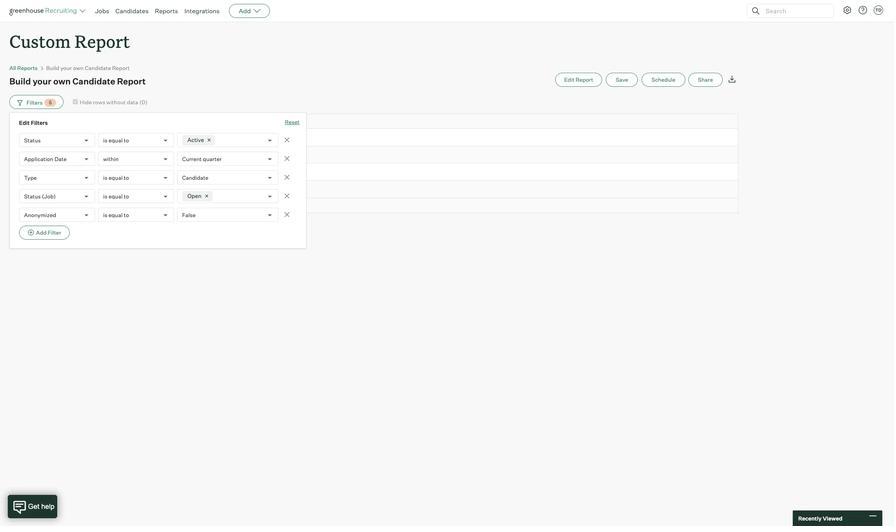 Task type: describe. For each thing, give the bounding box(es) containing it.
is for status
[[103, 137, 107, 144]]

current
[[182, 156, 202, 162]]

1 horizontal spatial own
[[73, 65, 84, 71]]

2 cell
[[9, 146, 29, 164]]

td button
[[873, 4, 885, 16]]

save button
[[606, 73, 638, 87]]

all
[[9, 65, 16, 71]]

1 vertical spatial build your own candidate report
[[9, 76, 146, 87]]

within
[[103, 156, 119, 162]]

row containing 4
[[9, 181, 739, 198]]

edit report
[[564, 76, 593, 83]]

status for status
[[24, 137, 41, 144]]

share
[[698, 76, 713, 83]]

report up without
[[112, 65, 130, 71]]

edit filters
[[19, 120, 48, 126]]

1 vertical spatial reports
[[17, 65, 38, 71]]

to for type
[[124, 174, 129, 181]]

is for type
[[103, 174, 107, 181]]

Hide rows without data (0) checkbox
[[73, 99, 78, 104]]

is equal to for status
[[103, 137, 129, 144]]

1 cell
[[9, 129, 29, 146]]

first name
[[33, 120, 58, 126]]

row containing 3
[[9, 164, 739, 181]]

1 vertical spatial name
[[150, 134, 165, 141]]

4 for 4 results
[[18, 202, 21, 209]]

reports link
[[155, 7, 178, 15]]

Search text field
[[764, 5, 827, 17]]

row containing 2
[[9, 146, 739, 164]]

save and schedule this report to revisit it! element
[[606, 73, 642, 87]]

candidates link
[[116, 7, 149, 15]]

is equal to for type
[[103, 174, 129, 181]]

application date
[[24, 156, 67, 162]]

hide
[[80, 99, 92, 105]]

0 horizontal spatial build
[[9, 76, 31, 87]]

integrations link
[[184, 7, 220, 15]]

burton
[[150, 186, 168, 193]]

download image
[[728, 74, 737, 84]]

rogers
[[150, 151, 168, 158]]

false
[[182, 212, 196, 218]]

3 cell
[[9, 164, 29, 181]]

tim link
[[33, 186, 43, 193]]

row containing 1
[[9, 129, 739, 146]]

application
[[24, 156, 53, 162]]

0 vertical spatial filters
[[26, 99, 43, 106]]

0 vertical spatial your
[[60, 65, 72, 71]]

is for status (job)
[[103, 193, 107, 200]]

schedule button
[[642, 73, 685, 87]]

1 vertical spatial candidate
[[72, 76, 115, 87]]

edit for edit filters
[[19, 120, 30, 126]]

name link
[[150, 134, 165, 141]]

2 vertical spatial candidate
[[182, 174, 208, 181]]

schedule
[[652, 76, 676, 83]]

filter image
[[16, 99, 23, 106]]

4 cell
[[9, 181, 29, 198]]

5
[[49, 100, 52, 106]]

greenhouse recruiting image
[[9, 6, 79, 16]]

4 results
[[18, 202, 40, 209]]

candidates
[[116, 7, 149, 15]]

date
[[54, 156, 67, 162]]

edit report link
[[555, 73, 602, 87]]

table containing 1
[[9, 114, 739, 213]]

burton link
[[150, 186, 168, 193]]

1 horizontal spatial build
[[46, 65, 59, 71]]

current quarter
[[182, 156, 222, 162]]

jobs link
[[95, 7, 109, 15]]

jobs
[[95, 7, 109, 15]]

integrations
[[184, 7, 220, 15]]

test link
[[33, 169, 44, 175]]

equal for anonymized
[[109, 212, 123, 218]]

open
[[187, 193, 202, 200]]

jacob link
[[33, 151, 49, 158]]

all reports link
[[9, 65, 38, 71]]

equal for status
[[109, 137, 123, 144]]

edit for edit report
[[564, 76, 575, 83]]

hide rows without data (0)
[[80, 99, 147, 105]]

2
[[17, 151, 20, 158]]

add filter
[[36, 230, 61, 236]]

add for add filter
[[36, 230, 47, 236]]

1
[[18, 134, 20, 141]]



Task type: vqa. For each thing, say whether or not it's contained in the screenshot.
TD popup button
yes



Task type: locate. For each thing, give the bounding box(es) containing it.
dummy link
[[150, 169, 170, 175]]

4 to from the top
[[124, 212, 129, 218]]

name
[[45, 120, 58, 126], [150, 134, 165, 141]]

0 horizontal spatial name
[[45, 120, 58, 126]]

1 vertical spatial your
[[33, 76, 51, 87]]

to for anonymized
[[124, 212, 129, 218]]

3 is equal to from the top
[[103, 193, 129, 200]]

anonymized
[[24, 212, 56, 218]]

candidate
[[85, 65, 111, 71], [72, 76, 115, 87], [182, 174, 208, 181]]

name up rogers link
[[150, 134, 165, 141]]

equal for type
[[109, 174, 123, 181]]

active
[[187, 137, 204, 144]]

status
[[24, 137, 41, 144], [24, 193, 41, 200]]

build your own candidate report down build your own candidate report link
[[9, 76, 146, 87]]

edit
[[564, 76, 575, 83], [19, 120, 30, 126]]

type
[[24, 174, 37, 181]]

report
[[75, 30, 130, 53], [112, 65, 130, 71], [117, 76, 146, 87], [576, 76, 593, 83]]

1 vertical spatial filters
[[31, 120, 48, 126]]

status right the "1"
[[24, 137, 41, 144]]

0 vertical spatial build
[[46, 65, 59, 71]]

recently viewed
[[799, 516, 843, 522]]

4 for 4
[[17, 186, 21, 193]]

4 inside cell
[[17, 186, 21, 193]]

1 status from the top
[[24, 137, 41, 144]]

report inside 'link'
[[576, 76, 593, 83]]

2 equal from the top
[[109, 174, 123, 181]]

first name row
[[9, 114, 739, 131]]

report down jobs
[[75, 30, 130, 53]]

jacob
[[33, 151, 49, 158]]

1 horizontal spatial your
[[60, 65, 72, 71]]

4 left "results"
[[18, 202, 21, 209]]

candidate down build your own candidate report link
[[72, 76, 115, 87]]

tim
[[33, 186, 43, 193]]

1 is equal to from the top
[[103, 137, 129, 144]]

1 horizontal spatial add
[[239, 7, 251, 15]]

filters
[[26, 99, 43, 106], [31, 120, 48, 126]]

build your own candidate report down custom report
[[46, 65, 130, 71]]

viewed
[[823, 516, 843, 522]]

1 to from the top
[[124, 137, 129, 144]]

1 vertical spatial own
[[53, 76, 71, 87]]

is equal to for anonymized
[[103, 212, 129, 218]]

is equal to
[[103, 137, 129, 144], [103, 174, 129, 181], [103, 193, 129, 200], [103, 212, 129, 218]]

(0)
[[139, 99, 147, 105]]

3
[[17, 169, 21, 175]]

own down custom report
[[73, 65, 84, 71]]

candidate up open
[[182, 174, 208, 181]]

0 vertical spatial add
[[239, 7, 251, 15]]

4
[[17, 186, 21, 193], [18, 202, 21, 209]]

0 horizontal spatial your
[[33, 76, 51, 87]]

0 horizontal spatial reports
[[17, 65, 38, 71]]

status for status (job)
[[24, 193, 41, 200]]

recently
[[799, 516, 822, 522]]

4 is equal to from the top
[[103, 212, 129, 218]]

to for status
[[124, 137, 129, 144]]

2 status from the top
[[24, 193, 41, 200]]

0 vertical spatial name
[[45, 120, 58, 126]]

build your own candidate report link
[[46, 65, 130, 71]]

1 vertical spatial 4
[[18, 202, 21, 209]]

reset
[[285, 119, 300, 125]]

filters right filter image
[[26, 99, 43, 106]]

filter
[[48, 230, 61, 236]]

3 to from the top
[[124, 193, 129, 200]]

equal for status (job)
[[109, 193, 123, 200]]

is
[[103, 137, 107, 144], [103, 174, 107, 181], [103, 193, 107, 200], [103, 212, 107, 218]]

build down all reports at the left top
[[9, 76, 31, 87]]

equal
[[109, 137, 123, 144], [109, 174, 123, 181], [109, 193, 123, 200], [109, 212, 123, 218]]

own down build your own candidate report link
[[53, 76, 71, 87]]

add button
[[229, 4, 270, 18]]

report up data
[[117, 76, 146, 87]]

edit inside 'link'
[[564, 76, 575, 83]]

rogers link
[[150, 151, 168, 158]]

3 equal from the top
[[109, 193, 123, 200]]

0 vertical spatial 4
[[17, 186, 21, 193]]

save
[[616, 76, 628, 83]]

name right first
[[45, 120, 58, 126]]

is equal to for status (job)
[[103, 193, 129, 200]]

filters up company
[[31, 120, 48, 126]]

reports right the candidates
[[155, 7, 178, 15]]

row
[[9, 129, 739, 146], [9, 146, 739, 164], [9, 164, 739, 181], [9, 181, 739, 198]]

first
[[33, 120, 44, 126]]

0 vertical spatial status
[[24, 137, 41, 144]]

report left save
[[576, 76, 593, 83]]

1 horizontal spatial name
[[150, 134, 165, 141]]

own
[[73, 65, 84, 71], [53, 76, 71, 87]]

reset link
[[285, 118, 300, 127]]

build right all reports at the left top
[[46, 65, 59, 71]]

status down tim link
[[24, 193, 41, 200]]

td button
[[874, 5, 883, 15]]

2 is equal to from the top
[[103, 174, 129, 181]]

quarter
[[203, 156, 222, 162]]

add filter button
[[19, 226, 70, 240]]

0 vertical spatial reports
[[155, 7, 178, 15]]

add
[[239, 7, 251, 15], [36, 230, 47, 236]]

0 horizontal spatial own
[[53, 76, 71, 87]]

4 is from the top
[[103, 212, 107, 218]]

3 row from the top
[[9, 164, 739, 181]]

your
[[60, 65, 72, 71], [33, 76, 51, 87]]

1 equal from the top
[[109, 137, 123, 144]]

1 is from the top
[[103, 137, 107, 144]]

1 vertical spatial edit
[[19, 120, 30, 126]]

add inside popup button
[[239, 7, 251, 15]]

1 horizontal spatial edit
[[564, 76, 575, 83]]

1 vertical spatial build
[[9, 76, 31, 87]]

1 horizontal spatial reports
[[155, 7, 178, 15]]

0 horizontal spatial add
[[36, 230, 47, 236]]

your down custom report
[[60, 65, 72, 71]]

4 down 3 cell
[[17, 186, 21, 193]]

0 vertical spatial edit
[[564, 76, 575, 83]]

without
[[106, 99, 126, 105]]

company
[[33, 134, 58, 141]]

2 to from the top
[[124, 174, 129, 181]]

is for anonymized
[[103, 212, 107, 218]]

2 is from the top
[[103, 174, 107, 181]]

4 row from the top
[[9, 181, 739, 198]]

add for add
[[239, 7, 251, 15]]

1 row from the top
[[9, 129, 739, 146]]

0 horizontal spatial edit
[[19, 120, 30, 126]]

candidate up rows
[[85, 65, 111, 71]]

0 vertical spatial own
[[73, 65, 84, 71]]

2 row from the top
[[9, 146, 739, 164]]

name inside first name row
[[45, 120, 58, 126]]

your down all reports link
[[33, 76, 51, 87]]

to for status (job)
[[124, 193, 129, 200]]

build
[[46, 65, 59, 71], [9, 76, 31, 87]]

0 vertical spatial candidate
[[85, 65, 111, 71]]

build your own candidate report
[[46, 65, 130, 71], [9, 76, 146, 87]]

custom
[[9, 30, 71, 53]]

row group containing 1
[[9, 129, 739, 198]]

to
[[124, 137, 129, 144], [124, 174, 129, 181], [124, 193, 129, 200], [124, 212, 129, 218]]

0 vertical spatial build your own candidate report
[[46, 65, 130, 71]]

all reports
[[9, 65, 38, 71]]

add inside button
[[36, 230, 47, 236]]

dummy
[[150, 169, 170, 175]]

share button
[[689, 73, 723, 87]]

custom report
[[9, 30, 130, 53]]

1 vertical spatial status
[[24, 193, 41, 200]]

row group
[[9, 129, 739, 198]]

(job)
[[42, 193, 56, 200]]

configure image
[[843, 5, 852, 15]]

4 equal from the top
[[109, 212, 123, 218]]

status (job)
[[24, 193, 56, 200]]

td
[[876, 7, 882, 13]]

table
[[9, 114, 739, 213]]

company link
[[33, 134, 58, 141]]

1 vertical spatial add
[[36, 230, 47, 236]]

test
[[33, 169, 44, 175]]

rows
[[93, 99, 105, 105]]

results
[[22, 202, 40, 209]]

3 is from the top
[[103, 193, 107, 200]]

reports right all
[[17, 65, 38, 71]]

reports
[[155, 7, 178, 15], [17, 65, 38, 71]]

data
[[127, 99, 138, 105]]



